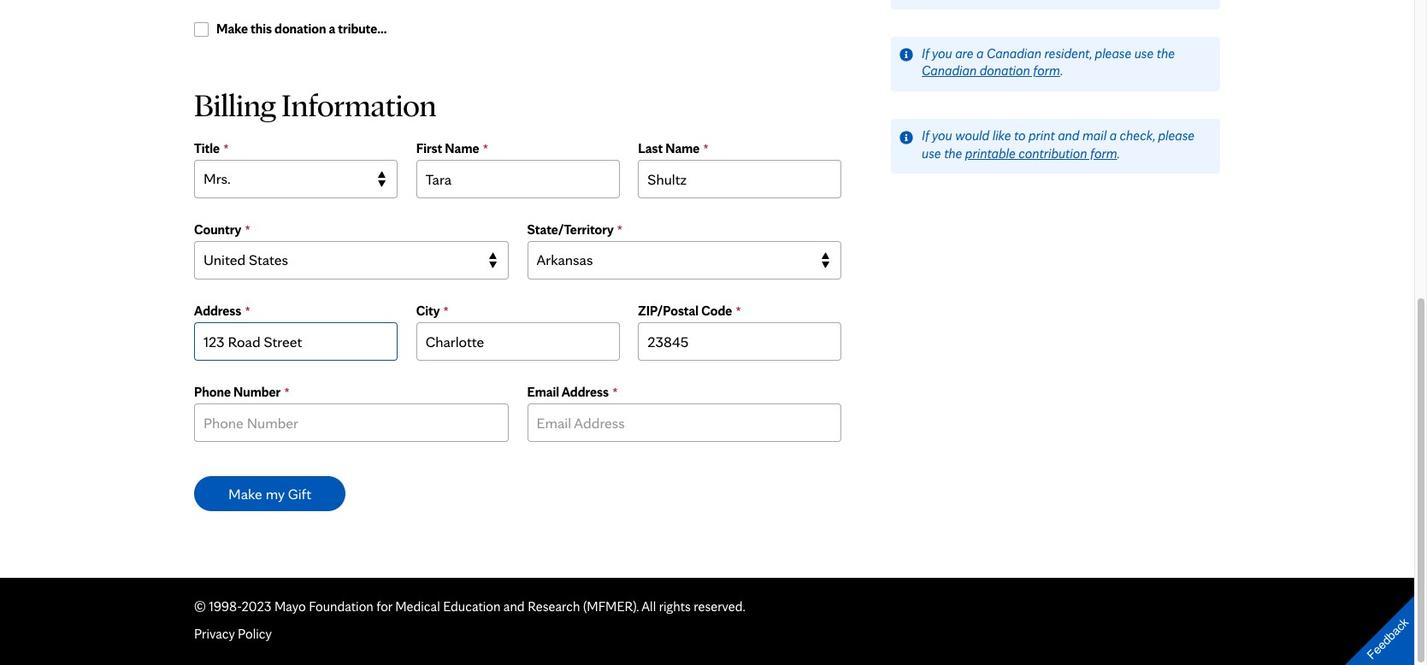 Task type: describe. For each thing, give the bounding box(es) containing it.
contribution
[[1019, 145, 1088, 161]]

printable
[[966, 145, 1016, 161]]

Address text field
[[194, 322, 398, 361]]

email
[[527, 384, 560, 400]]

make my gift
[[228, 485, 311, 503]]

city
[[416, 303, 440, 319]]

1 vertical spatial and
[[504, 599, 525, 615]]

Phone Number telephone field
[[194, 403, 509, 442]]

tribute...
[[338, 21, 387, 37]]

info circle image
[[900, 48, 914, 62]]

zip/postal code
[[638, 303, 733, 319]]

title
[[194, 140, 220, 157]]

if for if you would like to print and mail a check, please use the
[[922, 127, 930, 144]]

2023
[[242, 599, 272, 615]]

first name
[[416, 140, 480, 157]]

mayo
[[275, 599, 306, 615]]

0 horizontal spatial donation
[[275, 21, 326, 37]]

like
[[993, 127, 1012, 144]]

phone
[[194, 384, 231, 400]]

print
[[1029, 127, 1055, 144]]

0 horizontal spatial canadian
[[922, 63, 977, 79]]

zip/postal
[[638, 303, 699, 319]]

this
[[251, 21, 272, 37]]

state/territory
[[527, 221, 614, 238]]

privacy policy
[[194, 626, 272, 642]]

City text field
[[416, 322, 620, 361]]

please inside if you would like to print and mail a check, please use the
[[1159, 127, 1195, 144]]

use inside if you would like to print and mail a check, please use the
[[922, 145, 942, 161]]

policy
[[238, 626, 272, 642]]

if you are a canadian resident, please use the canadian donation form .
[[922, 45, 1175, 79]]

last name
[[638, 140, 700, 157]]

code
[[702, 303, 733, 319]]

mail
[[1083, 127, 1107, 144]]

(mfmer).
[[583, 599, 639, 615]]

printable contribution form .
[[966, 145, 1121, 161]]

last
[[638, 140, 663, 157]]

please inside if you are a canadian resident, please use the canadian donation form .
[[1095, 45, 1132, 61]]

research
[[528, 599, 580, 615]]

feedback button
[[1331, 582, 1428, 666]]

First Name text field
[[416, 160, 620, 198]]

the inside if you are a canadian resident, please use the canadian donation form .
[[1157, 45, 1175, 61]]

Last Name text field
[[638, 160, 842, 198]]

you for are
[[932, 45, 953, 61]]

Email Address email field
[[527, 403, 842, 442]]

0 horizontal spatial address
[[194, 303, 242, 319]]

information
[[282, 85, 437, 124]]

phone number
[[194, 384, 281, 400]]

donation inside if you are a canadian resident, please use the canadian donation form .
[[980, 63, 1031, 79]]



Task type: locate. For each thing, give the bounding box(es) containing it.
if
[[922, 45, 930, 61], [922, 127, 930, 144]]

gift
[[288, 485, 311, 503]]

form
[[1034, 63, 1061, 79], [1091, 145, 1118, 161]]

donation
[[275, 21, 326, 37], [980, 63, 1031, 79]]

canadian
[[987, 45, 1042, 61], [922, 63, 977, 79]]

a left tribute... on the left top of the page
[[329, 21, 336, 37]]

please
[[1095, 45, 1132, 61], [1159, 127, 1195, 144]]

if inside if you are a canadian resident, please use the canadian donation form .
[[922, 45, 930, 61]]

my
[[266, 485, 285, 503]]

1 horizontal spatial a
[[977, 45, 984, 61]]

0 vertical spatial .
[[1061, 63, 1063, 79]]

0 vertical spatial make
[[216, 21, 248, 37]]

canadian donation form link
[[922, 63, 1061, 79]]

name for last name
[[666, 140, 700, 157]]

1 name from the left
[[445, 140, 480, 157]]

a for canadian
[[977, 45, 984, 61]]

1 horizontal spatial the
[[1157, 45, 1175, 61]]

0 vertical spatial donation
[[275, 21, 326, 37]]

0 vertical spatial the
[[1157, 45, 1175, 61]]

billing information
[[194, 85, 437, 124]]

make this donation a tribute...
[[216, 21, 387, 37]]

resident,
[[1045, 45, 1092, 61]]

form inside if you are a canadian resident, please use the canadian donation form .
[[1034, 63, 1061, 79]]

.
[[1061, 63, 1063, 79], [1118, 145, 1121, 161]]

to
[[1014, 127, 1026, 144]]

1 vertical spatial address
[[562, 384, 609, 400]]

check,
[[1120, 127, 1156, 144]]

2 you from the top
[[932, 127, 953, 144]]

privacy policy link
[[194, 626, 272, 642]]

billing
[[194, 85, 276, 124]]

make for make this donation a tribute...
[[216, 21, 248, 37]]

if inside if you would like to print and mail a check, please use the
[[922, 127, 930, 144]]

a
[[329, 21, 336, 37], [977, 45, 984, 61], [1110, 127, 1117, 144]]

1 vertical spatial canadian
[[922, 63, 977, 79]]

the
[[1157, 45, 1175, 61], [945, 145, 963, 161]]

foundation
[[309, 599, 374, 615]]

country
[[194, 221, 241, 238]]

first
[[416, 140, 443, 157]]

0 vertical spatial you
[[932, 45, 953, 61]]

info circle image
[[900, 131, 914, 144]]

2 if from the top
[[922, 127, 930, 144]]

address down country at the left
[[194, 303, 242, 319]]

© 1998-2023 mayo foundation for medical education and research (mfmer). all rights reserved.
[[194, 599, 746, 615]]

if you would like to print and mail a check, please use the
[[922, 127, 1195, 161]]

1 horizontal spatial form
[[1091, 145, 1118, 161]]

medical
[[395, 599, 440, 615]]

0 horizontal spatial name
[[445, 140, 480, 157]]

1 horizontal spatial name
[[666, 140, 700, 157]]

use right resident,
[[1135, 45, 1154, 61]]

1 vertical spatial please
[[1159, 127, 1195, 144]]

0 vertical spatial please
[[1095, 45, 1132, 61]]

reserved.
[[694, 599, 746, 615]]

1 vertical spatial a
[[977, 45, 984, 61]]

would
[[956, 127, 990, 144]]

use left printable
[[922, 145, 942, 161]]

0 horizontal spatial the
[[945, 145, 963, 161]]

email address
[[527, 384, 609, 400]]

1 if from the top
[[922, 45, 930, 61]]

. inside if you are a canadian resident, please use the canadian donation form .
[[1061, 63, 1063, 79]]

you for would
[[932, 127, 953, 144]]

you left would
[[932, 127, 953, 144]]

0 horizontal spatial .
[[1061, 63, 1063, 79]]

please right check,
[[1159, 127, 1195, 144]]

the inside if you would like to print and mail a check, please use the
[[945, 145, 963, 161]]

1 vertical spatial .
[[1118, 145, 1121, 161]]

if right info circle image
[[922, 127, 930, 144]]

you inside if you would like to print and mail a check, please use the
[[932, 127, 953, 144]]

are
[[956, 45, 974, 61]]

1 horizontal spatial address
[[562, 384, 609, 400]]

1 vertical spatial donation
[[980, 63, 1031, 79]]

0 vertical spatial use
[[1135, 45, 1154, 61]]

. down check,
[[1118, 145, 1121, 161]]

make
[[216, 21, 248, 37], [228, 485, 262, 503]]

1 vertical spatial the
[[945, 145, 963, 161]]

address
[[194, 303, 242, 319], [562, 384, 609, 400]]

number
[[233, 384, 281, 400]]

use
[[1135, 45, 1154, 61], [922, 145, 942, 161]]

make inside button
[[228, 485, 262, 503]]

donation up "like"
[[980, 63, 1031, 79]]

canadian down "are"
[[922, 63, 977, 79]]

1 horizontal spatial use
[[1135, 45, 1154, 61]]

a right mail
[[1110, 127, 1117, 144]]

1 you from the top
[[932, 45, 953, 61]]

if for if you are a canadian resident, please use the canadian donation form .
[[922, 45, 930, 61]]

for
[[377, 599, 393, 615]]

0 vertical spatial if
[[922, 45, 930, 61]]

1 horizontal spatial and
[[1058, 127, 1080, 144]]

a inside if you are a canadian resident, please use the canadian donation form .
[[977, 45, 984, 61]]

make my gift button
[[194, 476, 346, 511]]

form down resident,
[[1034, 63, 1061, 79]]

and inside if you would like to print and mail a check, please use the
[[1058, 127, 1080, 144]]

0 vertical spatial and
[[1058, 127, 1080, 144]]

and up contribution
[[1058, 127, 1080, 144]]

2 horizontal spatial a
[[1110, 127, 1117, 144]]

name right last
[[666, 140, 700, 157]]

education
[[443, 599, 501, 615]]

1 vertical spatial use
[[922, 145, 942, 161]]

0 horizontal spatial a
[[329, 21, 336, 37]]

donation right this
[[275, 21, 326, 37]]

please right resident,
[[1095, 45, 1132, 61]]

a right "are"
[[977, 45, 984, 61]]

feedback
[[1365, 616, 1412, 663]]

name for first name
[[445, 140, 480, 157]]

printable contribution form link
[[966, 145, 1118, 161]]

you
[[932, 45, 953, 61], [932, 127, 953, 144]]

0 horizontal spatial and
[[504, 599, 525, 615]]

1 vertical spatial form
[[1091, 145, 1118, 161]]

you inside if you are a canadian resident, please use the canadian donation form .
[[932, 45, 953, 61]]

make left this
[[216, 21, 248, 37]]

. down resident,
[[1061, 63, 1063, 79]]

1 vertical spatial if
[[922, 127, 930, 144]]

0 vertical spatial address
[[194, 303, 242, 319]]

©
[[194, 599, 206, 615]]

form down mail
[[1091, 145, 1118, 161]]

1998-
[[209, 599, 242, 615]]

0 vertical spatial canadian
[[987, 45, 1042, 61]]

all
[[642, 599, 656, 615]]

1 vertical spatial make
[[228, 485, 262, 503]]

make left 'my'
[[228, 485, 262, 503]]

0 horizontal spatial use
[[922, 145, 942, 161]]

use inside if you are a canadian resident, please use the canadian donation form .
[[1135, 45, 1154, 61]]

privacy
[[194, 626, 235, 642]]

and left research
[[504, 599, 525, 615]]

ZIP/Postal Code text field
[[638, 322, 842, 361]]

0 horizontal spatial form
[[1034, 63, 1061, 79]]

1 horizontal spatial canadian
[[987, 45, 1042, 61]]

and
[[1058, 127, 1080, 144], [504, 599, 525, 615]]

2 name from the left
[[666, 140, 700, 157]]

name
[[445, 140, 480, 157], [666, 140, 700, 157]]

0 vertical spatial a
[[329, 21, 336, 37]]

0 vertical spatial form
[[1034, 63, 1061, 79]]

make for make my gift
[[228, 485, 262, 503]]

0 horizontal spatial please
[[1095, 45, 1132, 61]]

a for tribute...
[[329, 21, 336, 37]]

canadian up canadian donation form link in the right of the page
[[987, 45, 1042, 61]]

you left "are"
[[932, 45, 953, 61]]

rights
[[659, 599, 691, 615]]

2 vertical spatial a
[[1110, 127, 1117, 144]]

1 vertical spatial you
[[932, 127, 953, 144]]

if right info circle icon
[[922, 45, 930, 61]]

a inside if you would like to print and mail a check, please use the
[[1110, 127, 1117, 144]]

1 horizontal spatial donation
[[980, 63, 1031, 79]]

1 horizontal spatial .
[[1118, 145, 1121, 161]]

address right email
[[562, 384, 609, 400]]

1 horizontal spatial please
[[1159, 127, 1195, 144]]

name right first
[[445, 140, 480, 157]]



Task type: vqa. For each thing, say whether or not it's contained in the screenshot.
employee
no



